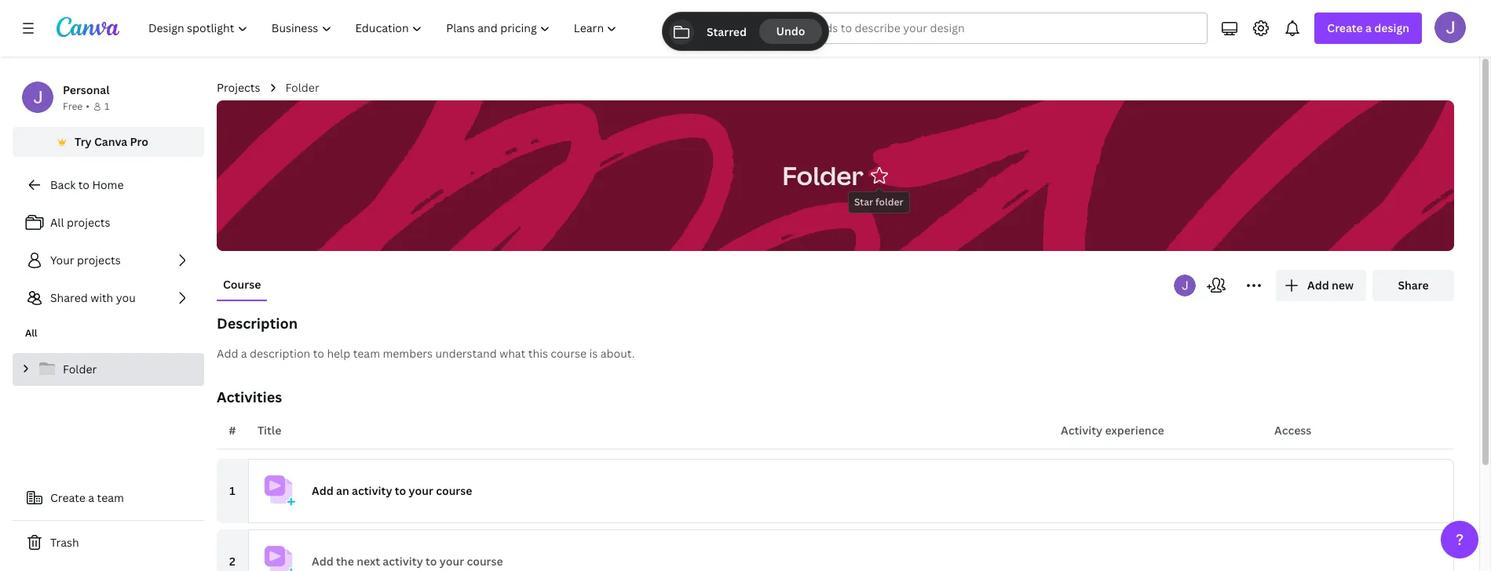 Task type: describe. For each thing, give the bounding box(es) containing it.
add a description to help team members understand what this course is about.
[[217, 346, 635, 361]]

folder
[[876, 196, 904, 209]]

projects for your projects
[[77, 253, 121, 268]]

folder button
[[775, 151, 872, 201]]

•
[[86, 100, 89, 113]]

course button
[[217, 270, 267, 300]]

trash link
[[13, 528, 204, 559]]

back to home
[[50, 178, 124, 192]]

create a team
[[50, 491, 124, 506]]

share
[[1398, 278, 1429, 293]]

add for add an activity to your course
[[312, 484, 334, 499]]

add new
[[1308, 278, 1354, 293]]

jacob simon image
[[1435, 12, 1466, 43]]

0 horizontal spatial folder
[[63, 362, 97, 377]]

to inside "button"
[[313, 346, 324, 361]]

1 vertical spatial activity
[[383, 555, 423, 569]]

shared
[[50, 291, 88, 306]]

add new button
[[1276, 270, 1367, 302]]

back
[[50, 178, 76, 192]]

list containing all projects
[[13, 207, 204, 314]]

back to home link
[[13, 170, 204, 201]]

the
[[336, 555, 354, 569]]

a for team
[[88, 491, 94, 506]]

to inside dropdown button
[[395, 484, 406, 499]]

create a team button
[[13, 483, 204, 514]]

top level navigation element
[[138, 13, 631, 44]]

activity
[[1061, 423, 1103, 438]]

about.
[[601, 346, 635, 361]]

next
[[357, 555, 380, 569]]

folder for folder "button" on the top of the page
[[782, 158, 864, 192]]

create for create a design
[[1328, 20, 1363, 35]]

description
[[217, 314, 298, 333]]

1 horizontal spatial folder link
[[285, 79, 319, 97]]

design
[[1375, 20, 1410, 35]]

starred
[[707, 24, 747, 39]]

#
[[229, 423, 236, 438]]

your projects
[[50, 253, 121, 268]]

your
[[50, 253, 74, 268]]

share button
[[1373, 270, 1455, 302]]

create for create a team
[[50, 491, 86, 506]]

add for add new
[[1308, 278, 1330, 293]]

access
[[1275, 423, 1312, 438]]

1 vertical spatial 1
[[230, 484, 235, 499]]

to right next
[[426, 555, 437, 569]]

all for all
[[25, 327, 37, 340]]

activity inside dropdown button
[[352, 484, 392, 499]]

an
[[336, 484, 349, 499]]

trash
[[50, 536, 79, 551]]

is
[[590, 346, 598, 361]]

a for design
[[1366, 20, 1372, 35]]



Task type: vqa. For each thing, say whether or not it's contained in the screenshot.
Business in the button
no



Task type: locate. For each thing, give the bounding box(es) containing it.
0 vertical spatial folder
[[285, 80, 319, 95]]

what
[[500, 346, 526, 361]]

activities
[[217, 388, 282, 407]]

activity right the an
[[352, 484, 392, 499]]

activity experience
[[1061, 423, 1165, 438]]

a
[[1366, 20, 1372, 35], [241, 346, 247, 361], [88, 491, 94, 506]]

1 horizontal spatial folder
[[285, 80, 319, 95]]

0 horizontal spatial 1
[[104, 100, 109, 113]]

0 vertical spatial activity
[[352, 484, 392, 499]]

1 vertical spatial team
[[97, 491, 124, 506]]

all projects link
[[13, 207, 204, 239]]

team inside "button"
[[353, 346, 380, 361]]

projects link
[[217, 79, 260, 97]]

pro
[[130, 134, 148, 149]]

1 horizontal spatial your
[[440, 555, 464, 569]]

canva
[[94, 134, 127, 149]]

create a design
[[1328, 20, 1410, 35]]

folder right the projects
[[285, 80, 319, 95]]

folder down the shared
[[63, 362, 97, 377]]

a inside add a description to help team members understand what this course is about. "button"
[[241, 346, 247, 361]]

star
[[855, 196, 874, 209]]

your
[[409, 484, 433, 499], [440, 555, 464, 569]]

0 vertical spatial your
[[409, 484, 433, 499]]

2
[[229, 555, 236, 569]]

1 vertical spatial a
[[241, 346, 247, 361]]

to left help
[[313, 346, 324, 361]]

all for all projects
[[50, 215, 64, 230]]

add inside "button"
[[217, 346, 238, 361]]

create left design
[[1328, 20, 1363, 35]]

add for add the next activity to your course
[[312, 555, 334, 569]]

2 horizontal spatial a
[[1366, 20, 1372, 35]]

folder link down shared with you link
[[13, 353, 204, 386]]

you
[[116, 291, 136, 306]]

folder inside "button"
[[782, 158, 864, 192]]

1 right •
[[104, 100, 109, 113]]

activity
[[352, 484, 392, 499], [383, 555, 423, 569]]

this
[[528, 346, 548, 361]]

projects inside your projects link
[[77, 253, 121, 268]]

members
[[383, 346, 433, 361]]

understand
[[435, 346, 497, 361]]

2 vertical spatial folder
[[63, 362, 97, 377]]

0 vertical spatial a
[[1366, 20, 1372, 35]]

0 vertical spatial course
[[551, 346, 587, 361]]

add a description to help team members understand what this course is about. button
[[217, 346, 1455, 363]]

status containing undo
[[663, 13, 829, 50]]

1 vertical spatial folder link
[[13, 353, 204, 386]]

0 vertical spatial projects
[[67, 215, 110, 230]]

1 horizontal spatial all
[[50, 215, 64, 230]]

create inside button
[[50, 491, 86, 506]]

projects down back to home
[[67, 215, 110, 230]]

team right help
[[353, 346, 380, 361]]

new
[[1332, 278, 1354, 293]]

0 vertical spatial 1
[[104, 100, 109, 113]]

0 horizontal spatial your
[[409, 484, 433, 499]]

folder for folder link to the right
[[285, 80, 319, 95]]

description
[[250, 346, 310, 361]]

folder
[[285, 80, 319, 95], [782, 158, 864, 192], [63, 362, 97, 377]]

folder link
[[285, 79, 319, 97], [13, 353, 204, 386]]

1 horizontal spatial 1
[[230, 484, 235, 499]]

add left the
[[312, 555, 334, 569]]

a up trash 'link'
[[88, 491, 94, 506]]

with
[[90, 291, 113, 306]]

status
[[663, 13, 829, 50]]

undo button
[[760, 19, 822, 44]]

projects for all projects
[[67, 215, 110, 230]]

team inside button
[[97, 491, 124, 506]]

title
[[258, 423, 281, 438]]

help
[[327, 346, 350, 361]]

2 vertical spatial course
[[467, 555, 503, 569]]

0 vertical spatial team
[[353, 346, 380, 361]]

free
[[63, 100, 83, 113]]

your projects link
[[13, 245, 204, 276]]

folder link right projects link
[[285, 79, 319, 97]]

a down description
[[241, 346, 247, 361]]

list
[[13, 207, 204, 314]]

personal
[[63, 82, 110, 97]]

0 vertical spatial create
[[1328, 20, 1363, 35]]

free •
[[63, 100, 89, 113]]

a inside create a design "dropdown button"
[[1366, 20, 1372, 35]]

1 horizontal spatial team
[[353, 346, 380, 361]]

projects
[[67, 215, 110, 230], [77, 253, 121, 268]]

add an activity to your course button
[[248, 459, 1455, 524]]

0 horizontal spatial all
[[25, 327, 37, 340]]

to
[[78, 178, 90, 192], [313, 346, 324, 361], [395, 484, 406, 499], [426, 555, 437, 569]]

shared with you link
[[13, 283, 204, 314]]

course
[[223, 277, 261, 292]]

add down description
[[217, 346, 238, 361]]

0 horizontal spatial create
[[50, 491, 86, 506]]

0 horizontal spatial team
[[97, 491, 124, 506]]

0 horizontal spatial folder link
[[13, 353, 204, 386]]

1 vertical spatial your
[[440, 555, 464, 569]]

Search search field
[[768, 13, 1177, 43]]

0 vertical spatial folder link
[[285, 79, 319, 97]]

add for add a description to help team members understand what this course is about.
[[217, 346, 238, 361]]

a for description
[[241, 346, 247, 361]]

2 vertical spatial a
[[88, 491, 94, 506]]

try
[[75, 134, 92, 149]]

add
[[1308, 278, 1330, 293], [217, 346, 238, 361], [312, 484, 334, 499], [312, 555, 334, 569]]

projects right your on the left top
[[77, 253, 121, 268]]

1 vertical spatial course
[[436, 484, 472, 499]]

create inside "dropdown button"
[[1328, 20, 1363, 35]]

create a design button
[[1315, 13, 1422, 44]]

1 vertical spatial projects
[[77, 253, 121, 268]]

a left design
[[1366, 20, 1372, 35]]

shared with you
[[50, 291, 136, 306]]

a inside create a team button
[[88, 491, 94, 506]]

try canva pro
[[75, 134, 148, 149]]

course
[[551, 346, 587, 361], [436, 484, 472, 499], [467, 555, 503, 569]]

activity right next
[[383, 555, 423, 569]]

your inside the add an activity to your course dropdown button
[[409, 484, 433, 499]]

projects
[[217, 80, 260, 95]]

star folder
[[855, 196, 904, 209]]

1 horizontal spatial create
[[1328, 20, 1363, 35]]

create
[[1328, 20, 1363, 35], [50, 491, 86, 506]]

1 vertical spatial create
[[50, 491, 86, 506]]

2 horizontal spatial folder
[[782, 158, 864, 192]]

undo
[[776, 24, 806, 38]]

all
[[50, 215, 64, 230], [25, 327, 37, 340]]

add left the an
[[312, 484, 334, 499]]

0 horizontal spatial a
[[88, 491, 94, 506]]

team
[[353, 346, 380, 361], [97, 491, 124, 506]]

add the next activity to your course
[[312, 555, 503, 569]]

try canva pro button
[[13, 127, 204, 157]]

projects inside the all projects 'link'
[[67, 215, 110, 230]]

None search field
[[737, 13, 1208, 44]]

0 vertical spatial all
[[50, 215, 64, 230]]

course inside "button"
[[551, 346, 587, 361]]

team up trash 'link'
[[97, 491, 124, 506]]

home
[[92, 178, 124, 192]]

add an activity to your course
[[312, 484, 472, 499]]

to right back
[[78, 178, 90, 192]]

1
[[104, 100, 109, 113], [230, 484, 235, 499]]

all projects
[[50, 215, 110, 230]]

create up trash
[[50, 491, 86, 506]]

experience
[[1106, 423, 1165, 438]]

add left new
[[1308, 278, 1330, 293]]

1 vertical spatial all
[[25, 327, 37, 340]]

all inside 'link'
[[50, 215, 64, 230]]

folder up star
[[782, 158, 864, 192]]

1 down #
[[230, 484, 235, 499]]

course inside dropdown button
[[436, 484, 472, 499]]

1 horizontal spatial a
[[241, 346, 247, 361]]

to right the an
[[395, 484, 406, 499]]

1 vertical spatial folder
[[782, 158, 864, 192]]



